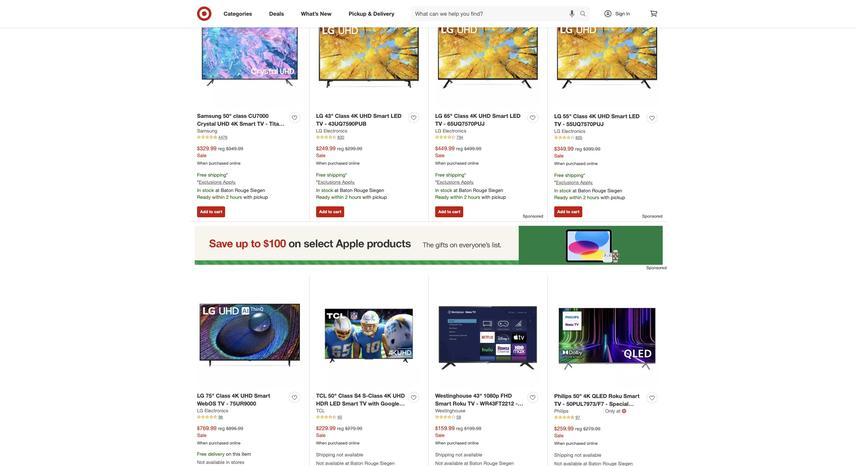 Task type: locate. For each thing, give the bounding box(es) containing it.
purchase inside philips 50" 4k qled roku smart tv - 50pul7973/f7 - special purchase
[[554, 409, 579, 416]]

uhd up 65uq7570puj
[[479, 112, 491, 119]]

on
[[226, 452, 231, 458]]

electronics up 794
[[443, 128, 466, 134]]

when inside the $349.99 reg $399.99 sale when purchased online
[[554, 161, 565, 166]]

smart up ¬ in the right bottom of the page
[[624, 393, 640, 400]]

exclusions
[[199, 179, 222, 185], [318, 179, 341, 185], [437, 179, 460, 185], [556, 180, 579, 185]]

reg inside $159.99 reg $199.99 sale when purchased online
[[456, 426, 463, 432]]

lg 75" class 4k uhd smart webos tv - 75ur9000 image
[[197, 283, 302, 388], [197, 283, 302, 388]]

when for $259.99
[[554, 442, 565, 447]]

free up not
[[197, 452, 207, 458]]

1 horizontal spatial purchase
[[456, 408, 481, 415]]

4k up 65uq7570puj
[[470, 112, 477, 119]]

special inside westinghouse 43" 1080p fhd smart roku tv - wr43ft2212 - special purchase
[[435, 408, 455, 415]]

roku up westinghouse link
[[453, 401, 466, 407]]

led inside lg 65" class 4k uhd smart led tv - 65uq7570puj
[[510, 112, 521, 119]]

4 add from the left
[[557, 209, 565, 214]]

3 add to cart button from the left
[[435, 207, 463, 217]]

reg down 97
[[575, 426, 582, 432]]

1 horizontal spatial not
[[456, 452, 463, 458]]

purchased inside $259.99 reg $279.99 sale when purchased online
[[566, 442, 586, 447]]

free for samsung 50" class cu7000 crystal uhd 4k smart tv - titan gray (un50cu7000)
[[197, 172, 207, 178]]

when inside $249.99 reg $299.99 sale when purchased online
[[316, 161, 327, 166]]

purchase up "$259.99"
[[554, 409, 579, 416]]

roku inside westinghouse 43" 1080p fhd smart roku tv - wr43ft2212 - special purchase
[[453, 401, 466, 407]]

electronics
[[324, 128, 347, 134], [443, 128, 466, 134], [562, 128, 586, 134], [205, 408, 228, 414]]

50" for samsung
[[223, 112, 232, 119]]

1 vertical spatial in
[[226, 460, 230, 466]]

smart inside lg 75" class 4k uhd smart webos tv - 75ur9000
[[254, 393, 270, 400]]

tcl for tcl
[[316, 408, 325, 414]]

1 vertical spatial tcl
[[316, 408, 325, 414]]

exclusions apply. link
[[199, 179, 236, 185], [318, 179, 355, 185], [437, 179, 474, 185], [556, 180, 593, 185]]

0 horizontal spatial roku
[[453, 401, 466, 407]]

1 vertical spatial westinghouse
[[435, 408, 465, 414]]

to for $249.99
[[328, 209, 332, 214]]

cart for $349.99
[[571, 209, 579, 214]]

philips inside "link"
[[554, 409, 569, 415]]

sale
[[197, 153, 206, 159], [316, 153, 326, 159], [435, 153, 445, 159], [554, 153, 564, 159], [197, 433, 206, 439], [316, 433, 326, 439], [435, 433, 445, 439], [554, 433, 564, 439]]

s4
[[354, 393, 361, 400]]

smart inside lg 65" class 4k uhd smart led tv - 65uq7570puj
[[492, 112, 508, 119]]

purchased down $449.99
[[447, 161, 467, 166]]

free shipping * * exclusions apply. in stock at  baton rouge siegen ready within 2 hours with pickup
[[197, 172, 268, 200], [316, 172, 387, 200], [435, 172, 506, 200], [554, 173, 625, 201]]

reg for $159.99
[[456, 426, 463, 432]]

purchase inside westinghouse 43" 1080p fhd smart roku tv - wr43ft2212 - special purchase
[[456, 408, 481, 415]]

smart up 820 link
[[373, 112, 389, 119]]

online for $259.99
[[587, 442, 598, 447]]

$259.99 reg $279.99 sale when purchased online
[[554, 426, 600, 447]]

online inside $769.99 reg $896.99 sale when purchased online
[[230, 441, 241, 446]]

1 horizontal spatial roku
[[609, 393, 622, 400]]

reg for $329.99
[[218, 146, 225, 151]]

$279.99
[[345, 426, 362, 432], [583, 426, 600, 432]]

$229.99 reg $279.99 sale when purchased online
[[316, 425, 362, 446]]

$349.99 down 4476
[[226, 146, 243, 151]]

available down delivery on the bottom of the page
[[206, 460, 225, 466]]

(un50cu7000)
[[211, 128, 249, 135]]

apply. down the $349.99 reg $399.99 sale when purchased online in the top of the page
[[580, 180, 593, 185]]

tv inside lg 75" class 4k uhd smart webos tv - 75ur9000
[[218, 401, 225, 407]]

3 to from the left
[[447, 209, 451, 214]]

class for 50"
[[338, 393, 353, 400]]

tcl inside tcl 50" class s4 s-class 4k uhd hdr led smart tv with google tv - 50s45g - special purchase
[[316, 393, 327, 400]]

tv down hdr
[[316, 408, 323, 415]]

when
[[197, 161, 208, 166], [316, 161, 327, 166], [435, 161, 446, 166], [554, 161, 565, 166], [197, 441, 208, 446], [316, 441, 327, 446], [435, 441, 446, 446], [554, 442, 565, 447]]

2 philips from the top
[[554, 409, 569, 415]]

$249.99 reg $299.99 sale when purchased online
[[316, 145, 362, 166]]

uhd
[[360, 112, 372, 119], [479, 112, 491, 119], [598, 113, 610, 120], [217, 120, 230, 127], [240, 393, 253, 400], [393, 393, 405, 400]]

smart up the 75ur9000
[[254, 393, 270, 400]]

add to cart for $329.99
[[200, 209, 222, 214]]

$349.99 inside the $349.99 reg $399.99 sale when purchased online
[[554, 145, 574, 152]]

with
[[243, 194, 252, 200], [362, 194, 371, 200], [482, 194, 490, 200], [601, 195, 610, 201], [368, 401, 379, 407]]

add for $329.99
[[200, 209, 208, 214]]

4k inside 'lg 43" class 4k uhd smart led tv - 43uq7590pub'
[[351, 112, 358, 119]]

43" inside westinghouse 43" 1080p fhd smart roku tv - wr43ft2212 - special purchase
[[473, 393, 482, 400]]

philips up "$259.99"
[[554, 409, 569, 415]]

tv up 96 in the left of the page
[[218, 401, 225, 407]]

online down the $199.99
[[468, 441, 479, 446]]

sale inside $159.99 reg $199.99 sale when purchased online
[[435, 433, 445, 439]]

philips for philips
[[554, 409, 569, 415]]

add to cart
[[200, 209, 222, 214], [319, 209, 341, 214], [438, 209, 460, 214], [557, 209, 579, 214]]

in down on
[[226, 460, 230, 466]]

with inside tcl 50" class s4 s-class 4k uhd hdr led smart tv with google tv - 50s45g - special purchase
[[368, 401, 379, 407]]

samsung 50" class cu7000 crystal uhd 4k smart tv - titan gray (un50cu7000)
[[197, 112, 282, 135]]

1 horizontal spatial 43"
[[473, 393, 482, 400]]

1 horizontal spatial shipping
[[435, 452, 454, 458]]

What can we help you find? suggestions appear below search field
[[411, 6, 582, 21]]

0 horizontal spatial 43"
[[325, 112, 333, 119]]

sale for $349.99
[[554, 153, 564, 159]]

samsung up crystal
[[197, 112, 222, 119]]

when inside $449.99 reg $499.99 sale when purchased online
[[435, 161, 446, 166]]

lg electronics link up "820"
[[316, 128, 347, 135]]

lg inside 'lg 43" class 4k uhd smart led tv - 43uq7590pub'
[[316, 112, 323, 119]]

purchase down "google"
[[374, 408, 399, 415]]

3 cart from the left
[[452, 209, 460, 214]]

uhd inside lg 65" class 4k uhd smart led tv - 65uq7570puj
[[479, 112, 491, 119]]

1 to from the left
[[209, 209, 213, 214]]

lg 43" class 4k uhd smart led tv - 43uq7590pub image
[[316, 3, 422, 108], [316, 3, 422, 108]]

available for $259.99
[[583, 453, 601, 459]]

sale inside the $349.99 reg $399.99 sale when purchased online
[[554, 153, 564, 159]]

1 cart from the left
[[214, 209, 222, 214]]

lg 65" class 4k uhd smart led tv - 65uq7570puj image
[[435, 3, 541, 108], [435, 3, 541, 108]]

2 samsung from the top
[[197, 128, 217, 134]]

advertisement region
[[190, 226, 667, 265]]

uhd up the 75ur9000
[[240, 393, 253, 400]]

0 horizontal spatial purchase
[[374, 408, 399, 415]]

online down $399.99
[[587, 161, 598, 166]]

reg down 40
[[337, 426, 344, 432]]

cart
[[214, 209, 222, 214], [333, 209, 341, 214], [452, 209, 460, 214], [571, 209, 579, 214]]

shipping for $159.99
[[435, 452, 454, 458]]

smart up 805 link
[[611, 113, 627, 120]]

reg down 805
[[575, 146, 582, 152]]

0 horizontal spatial $279.99
[[345, 426, 362, 432]]

special inside philips 50" 4k qled roku smart tv - 50pul7973/f7 - special purchase
[[609, 401, 629, 408]]

samsung inside samsung 50" class cu7000 crystal uhd 4k smart tv - titan gray (un50cu7000)
[[197, 112, 222, 119]]

when for $769.99
[[197, 441, 208, 446]]

sale inside $449.99 reg $499.99 sale when purchased online
[[435, 153, 445, 159]]

smart up westinghouse link
[[435, 401, 451, 407]]

1 philips from the top
[[554, 393, 572, 400]]

add to cart for $349.99
[[557, 209, 579, 214]]

- up only
[[606, 401, 608, 408]]

special for roku
[[609, 401, 629, 408]]

philips up philips "link"
[[554, 393, 572, 400]]

when inside $159.99 reg $199.99 sale when purchased online
[[435, 441, 446, 446]]

free for lg 75" class 4k uhd smart webos tv - 75ur9000
[[197, 452, 207, 458]]

2 horizontal spatial shipping
[[554, 453, 573, 459]]

samsung
[[197, 112, 222, 119], [197, 128, 217, 134]]

sale for $249.99
[[316, 153, 326, 159]]

43uq7590pub
[[328, 120, 366, 127]]

to for $449.99
[[447, 209, 451, 214]]

when inside $769.99 reg $896.99 sale when purchased online
[[197, 441, 208, 446]]

free inside free delivery on this item not available in stores
[[197, 452, 207, 458]]

online down 4476 link
[[230, 161, 241, 166]]

uhd up the (un50cu7000)
[[217, 120, 230, 127]]

westinghouse up 58
[[435, 408, 465, 414]]

class for 43"
[[335, 112, 350, 119]]

shipping not available for $229.99
[[316, 452, 363, 458]]

1 horizontal spatial in
[[626, 11, 630, 16]]

- inside samsung 50" class cu7000 crystal uhd 4k smart tv - titan gray (un50cu7000)
[[265, 120, 268, 127]]

reg inside $229.99 reg $279.99 sale when purchased online
[[337, 426, 344, 432]]

reg inside $329.99 reg $349.99 sale when purchased online
[[218, 146, 225, 151]]

lg electronics link for 75ur9000
[[197, 408, 228, 415]]

$199.99
[[464, 426, 481, 432]]

4 add to cart from the left
[[557, 209, 579, 214]]

when inside $229.99 reg $279.99 sale when purchased online
[[316, 441, 327, 446]]

ready
[[197, 194, 211, 200], [316, 194, 330, 200], [435, 194, 449, 200], [554, 195, 568, 201]]

1 westinghouse from the top
[[435, 393, 472, 400]]

2 horizontal spatial purchase
[[554, 409, 579, 416]]

purchased inside $449.99 reg $499.99 sale when purchased online
[[447, 161, 467, 166]]

class inside lg 55" class 4k uhd smart led tv - 55uq7570puj
[[573, 113, 588, 120]]

when inside $329.99 reg $349.99 sale when purchased online
[[197, 161, 208, 166]]

reg inside $259.99 reg $279.99 sale when purchased online
[[575, 426, 582, 432]]

purchased for $349.99
[[566, 161, 586, 166]]

online inside $329.99 reg $349.99 sale when purchased online
[[230, 161, 241, 166]]

online for $449.99
[[468, 161, 479, 166]]

2 add to cart from the left
[[319, 209, 341, 214]]

cart for $449.99
[[452, 209, 460, 214]]

to for $349.99
[[566, 209, 570, 214]]

- down 65" at the right top of page
[[444, 120, 446, 127]]

1 add to cart from the left
[[200, 209, 222, 214]]

lg 75" class 4k uhd smart webos tv - 75ur9000
[[197, 393, 270, 407]]

new
[[320, 10, 332, 17]]

reg down 58
[[456, 426, 463, 432]]

4 to from the left
[[566, 209, 570, 214]]

43"
[[325, 112, 333, 119], [473, 393, 482, 400]]

lg electronics link up 794
[[435, 128, 466, 135]]

shipping not available for $159.99
[[435, 452, 482, 458]]

0 horizontal spatial not
[[336, 452, 343, 458]]

purchased for $769.99
[[209, 441, 228, 446]]

shipping not available down $159.99 reg $199.99 sale when purchased online
[[435, 452, 482, 458]]

not down $229.99 reg $279.99 sale when purchased online
[[336, 452, 343, 458]]

not for $259.99
[[575, 453, 582, 459]]

1 vertical spatial samsung
[[197, 128, 217, 134]]

purchase up the $199.99
[[456, 408, 481, 415]]

$259.99
[[554, 426, 574, 432]]

50" up the 50pul7973/f7
[[573, 393, 582, 400]]

hours
[[230, 194, 242, 200], [349, 194, 361, 200], [468, 194, 480, 200], [587, 195, 599, 201]]

sale inside $229.99 reg $279.99 sale when purchased online
[[316, 433, 326, 439]]

online up this
[[230, 441, 241, 446]]

1 vertical spatial philips
[[554, 409, 569, 415]]

reg down 96 in the left of the page
[[218, 426, 225, 432]]

smart
[[373, 112, 389, 119], [492, 112, 508, 119], [611, 113, 627, 120], [240, 120, 256, 127], [254, 393, 270, 400], [624, 393, 640, 400], [342, 401, 358, 407], [435, 401, 451, 407]]

shipping
[[208, 172, 226, 178], [327, 172, 345, 178], [446, 172, 464, 178], [565, 173, 583, 178]]

shipping down $449.99 reg $499.99 sale when purchased online
[[446, 172, 464, 178]]

tv down the cu7000
[[257, 120, 264, 127]]

2 horizontal spatial not
[[575, 453, 582, 459]]

purchased down $399.99
[[566, 161, 586, 166]]

reg inside $249.99 reg $299.99 sale when purchased online
[[337, 146, 344, 151]]

online down 40 link
[[349, 441, 360, 446]]

tcl for tcl 50" class s4 s-class 4k uhd hdr led smart tv with google tv - 50s45g - special purchase
[[316, 393, 327, 400]]

820 link
[[316, 135, 422, 141]]

smart down class
[[240, 120, 256, 127]]

philips 50" 4k qled roku smart tv - 50pul7973/f7 - special purchase image
[[554, 283, 660, 389], [554, 283, 660, 389]]

1 tcl from the top
[[316, 393, 327, 400]]

- left titan
[[265, 120, 268, 127]]

4k inside tcl 50" class s4 s-class 4k uhd hdr led smart tv with google tv - 50s45g - special purchase
[[384, 393, 391, 400]]

shipping down $159.99 reg $199.99 sale when purchased online
[[435, 452, 454, 458]]

lg 55" class 4k uhd smart led tv - 55uq7570puj link
[[554, 112, 644, 128]]

lg
[[316, 112, 323, 119], [435, 112, 442, 119], [554, 113, 562, 120], [316, 128, 322, 134], [435, 128, 441, 134], [554, 128, 560, 134], [197, 393, 204, 400], [197, 408, 203, 414]]

available down $229.99 reg $279.99 sale when purchased online
[[345, 452, 363, 458]]

free
[[197, 172, 207, 178], [316, 172, 326, 178], [435, 172, 445, 178], [554, 173, 564, 178], [197, 452, 207, 458]]

4k up the 75ur9000
[[232, 393, 239, 400]]

exclusions down $449.99 reg $499.99 sale when purchased online
[[437, 179, 460, 185]]

class inside 'lg 43" class 4k uhd smart led tv - 43uq7590pub'
[[335, 112, 350, 119]]

0 horizontal spatial 50"
[[223, 112, 232, 119]]

4k up the 50pul7973/f7
[[583, 393, 590, 400]]

- down 55"
[[563, 121, 565, 128]]

1 samsung from the top
[[197, 112, 222, 119]]

apply.
[[223, 179, 236, 185], [342, 179, 355, 185], [461, 179, 474, 185], [580, 180, 593, 185]]

4k
[[351, 112, 358, 119], [470, 112, 477, 119], [589, 113, 596, 120], [231, 120, 238, 127], [232, 393, 239, 400], [384, 393, 391, 400], [583, 393, 590, 400]]

available for $159.99
[[464, 452, 482, 458]]

$329.99
[[197, 145, 217, 152]]

0 horizontal spatial shipping not available
[[316, 452, 363, 458]]

- right wr43ft2212
[[516, 401, 518, 407]]

$279.99 down "97" link on the bottom right
[[583, 426, 600, 432]]

0 horizontal spatial shipping
[[316, 452, 335, 458]]

purchased for $259.99
[[566, 442, 586, 447]]

sponsored for lg 65" class 4k uhd smart led tv - 65uq7570puj
[[523, 214, 543, 219]]

$279.99 inside $259.99 reg $279.99 sale when purchased online
[[583, 426, 600, 432]]

rouge
[[235, 188, 249, 193], [354, 188, 368, 193], [473, 188, 487, 193], [592, 188, 606, 194]]

sign in
[[615, 11, 630, 16]]

class inside lg 65" class 4k uhd smart led tv - 65uq7570puj
[[454, 112, 469, 119]]

$349.99
[[554, 145, 574, 152], [226, 146, 243, 151]]

class up 65uq7570puj
[[454, 112, 469, 119]]

50" for philips
[[573, 393, 582, 400]]

$279.99 for $229.99
[[345, 426, 362, 432]]

purchase for westinghouse 43" 1080p fhd smart roku tv - wr43ft2212 - special purchase
[[456, 408, 481, 415]]

2 westinghouse from the top
[[435, 408, 465, 414]]

when for $159.99
[[435, 441, 446, 446]]

tcl down hdr
[[316, 408, 325, 414]]

2 tcl from the top
[[316, 408, 325, 414]]

1 horizontal spatial 50"
[[328, 393, 337, 400]]

electronics for 65uq7570puj
[[443, 128, 466, 134]]

lg electronics link for 65uq7570puj
[[435, 128, 466, 135]]

when for $249.99
[[316, 161, 327, 166]]

in right sign
[[626, 11, 630, 16]]

50" inside samsung 50" class cu7000 crystal uhd 4k smart tv - titan gray (un50cu7000)
[[223, 112, 232, 119]]

purchased inside $769.99 reg $896.99 sale when purchased online
[[209, 441, 228, 446]]

tv up philips "link"
[[554, 401, 561, 408]]

uhd inside lg 55" class 4k uhd smart led tv - 55uq7570puj
[[598, 113, 610, 120]]

50" up hdr
[[328, 393, 337, 400]]

purchased
[[209, 161, 228, 166], [328, 161, 348, 166], [447, 161, 467, 166], [566, 161, 586, 166], [209, 441, 228, 446], [328, 441, 348, 446], [447, 441, 467, 446], [566, 442, 586, 447]]

65"
[[444, 112, 453, 119]]

2 add from the left
[[319, 209, 327, 214]]

4k up "google"
[[384, 393, 391, 400]]

class left s4
[[338, 393, 353, 400]]

58 link
[[435, 415, 541, 421]]

available down $259.99 reg $279.99 sale when purchased online
[[583, 453, 601, 459]]

purchased down the $249.99
[[328, 161, 348, 166]]

pickup & delivery link
[[343, 6, 403, 21]]

0 vertical spatial roku
[[609, 393, 622, 400]]

reg for $769.99
[[218, 426, 225, 432]]

online inside $259.99 reg $279.99 sale when purchased online
[[587, 442, 598, 447]]

lg electronics link for 43uq7590pub
[[316, 128, 347, 135]]

0 vertical spatial 43"
[[325, 112, 333, 119]]

reg for $449.99
[[456, 146, 463, 151]]

not down $259.99 reg $279.99 sale when purchased online
[[575, 453, 582, 459]]

cart for $329.99
[[214, 209, 222, 214]]

purchased down '$229.99'
[[328, 441, 348, 446]]

purchased for $249.99
[[328, 161, 348, 166]]

0 horizontal spatial special
[[354, 408, 373, 415]]

class inside lg 75" class 4k uhd smart webos tv - 75ur9000
[[216, 393, 230, 400]]

4k inside lg 65" class 4k uhd smart led tv - 65uq7570puj
[[470, 112, 477, 119]]

4k inside lg 55" class 4k uhd smart led tv - 55uq7570puj
[[589, 113, 596, 120]]

2 to from the left
[[328, 209, 332, 214]]

free down $329.99 reg $349.99 sale when purchased online
[[197, 172, 207, 178]]

add to cart button
[[197, 207, 225, 217], [316, 207, 344, 217], [435, 207, 463, 217], [554, 207, 583, 217]]

uhd for 65"
[[479, 112, 491, 119]]

samsung 50" class cu7000 crystal uhd 4k smart tv - titan gray (un50cu7000) image
[[197, 3, 302, 108], [197, 3, 302, 108]]

lg electronics link down the webos
[[197, 408, 228, 415]]

uhd inside tcl 50" class s4 s-class 4k uhd hdr led smart tv with google tv - 50s45g - special purchase
[[393, 393, 405, 400]]

1 vertical spatial roku
[[453, 401, 466, 407]]

online inside $449.99 reg $499.99 sale when purchased online
[[468, 161, 479, 166]]

sale for $449.99
[[435, 153, 445, 159]]

tv left 55uq7570puj
[[554, 121, 561, 128]]

1 horizontal spatial $279.99
[[583, 426, 600, 432]]

pickup
[[349, 10, 366, 17]]

class for 55"
[[573, 113, 588, 120]]

smart inside 'lg 43" class 4k uhd smart led tv - 43uq7590pub'
[[373, 112, 389, 119]]

online down "97" link on the bottom right
[[587, 442, 598, 447]]

1 horizontal spatial $349.99
[[554, 145, 574, 152]]

add for $449.99
[[438, 209, 446, 214]]

electronics up "820"
[[324, 128, 347, 134]]

online inside $159.99 reg $199.99 sale when purchased online
[[468, 441, 479, 446]]

within
[[212, 194, 225, 200], [331, 194, 344, 200], [450, 194, 463, 200], [569, 195, 582, 201]]

75"
[[206, 393, 214, 400]]

0 horizontal spatial in
[[226, 460, 230, 466]]

reg
[[218, 146, 225, 151], [337, 146, 344, 151], [456, 146, 463, 151], [575, 146, 582, 152], [218, 426, 225, 432], [337, 426, 344, 432], [456, 426, 463, 432], [575, 426, 582, 432]]

class for 65"
[[454, 112, 469, 119]]

2 horizontal spatial shipping not available
[[554, 453, 601, 459]]

- down hdr
[[325, 408, 327, 415]]

pickup
[[254, 194, 268, 200], [373, 194, 387, 200], [492, 194, 506, 200], [611, 195, 625, 201]]

2 cart from the left
[[333, 209, 341, 214]]

sponsored
[[523, 214, 543, 219], [642, 214, 663, 219], [646, 265, 667, 271]]

tcl
[[316, 393, 327, 400], [316, 408, 325, 414]]

43" inside 'lg 43" class 4k uhd smart led tv - 43uq7590pub'
[[325, 112, 333, 119]]

2 horizontal spatial 50"
[[573, 393, 582, 400]]

samsung for samsung
[[197, 128, 217, 134]]

available for $229.99
[[345, 452, 363, 458]]

shipping for $259.99
[[554, 453, 573, 459]]

webos
[[197, 401, 216, 407]]

4 add to cart button from the left
[[554, 207, 583, 217]]

available down $159.99 reg $199.99 sale when purchased online
[[464, 452, 482, 458]]

special inside tcl 50" class s4 s-class 4k uhd hdr led smart tv with google tv - 50s45g - special purchase
[[354, 408, 373, 415]]

smart inside westinghouse 43" 1080p fhd smart roku tv - wr43ft2212 - special purchase
[[435, 401, 451, 407]]

titan
[[269, 120, 282, 127]]

purchased down $329.99
[[209, 161, 228, 166]]

exclusions apply. link down $449.99 reg $499.99 sale when purchased online
[[437, 179, 474, 185]]

0 vertical spatial westinghouse
[[435, 393, 472, 400]]

0 vertical spatial philips
[[554, 393, 572, 400]]

purchased inside $329.99 reg $349.99 sale when purchased online
[[209, 161, 228, 166]]

categories link
[[218, 6, 261, 21]]

sale inside $259.99 reg $279.99 sale when purchased online
[[554, 433, 564, 439]]

1 add to cart button from the left
[[197, 207, 225, 217]]

reg inside $449.99 reg $499.99 sale when purchased online
[[456, 146, 463, 151]]

item
[[242, 452, 251, 458]]

purchased inside $229.99 reg $279.99 sale when purchased online
[[328, 441, 348, 446]]

when for $449.99
[[435, 161, 446, 166]]

online inside $249.99 reg $299.99 sale when purchased online
[[349, 161, 360, 166]]

westinghouse 43" 1080p fhd smart roku tv - wr43ft2212 - special purchase image
[[435, 283, 541, 388], [435, 283, 541, 388]]

0 vertical spatial samsung
[[197, 112, 222, 119]]

3 add from the left
[[438, 209, 446, 214]]

reg inside the $349.99 reg $399.99 sale when purchased online
[[575, 146, 582, 152]]

available
[[345, 452, 363, 458], [464, 452, 482, 458], [583, 453, 601, 459], [206, 460, 225, 466]]

0 vertical spatial tcl
[[316, 393, 327, 400]]

reg inside $769.99 reg $896.99 sale when purchased online
[[218, 426, 225, 432]]

samsung link
[[197, 128, 217, 135]]

led inside 'lg 43" class 4k uhd smart led tv - 43uq7590pub'
[[391, 112, 402, 119]]

smart up 794 link
[[492, 112, 508, 119]]

2 horizontal spatial special
[[609, 401, 629, 408]]

gray
[[197, 128, 209, 135]]

4476 link
[[197, 135, 302, 141]]

tv inside westinghouse 43" 1080p fhd smart roku tv - wr43ft2212 - special purchase
[[468, 401, 475, 407]]

not down $159.99 reg $199.99 sale when purchased online
[[456, 452, 463, 458]]

50"
[[223, 112, 232, 119], [328, 393, 337, 400], [573, 393, 582, 400]]

1 horizontal spatial special
[[435, 408, 455, 415]]

sale inside $249.99 reg $299.99 sale when purchased online
[[316, 153, 326, 159]]

tcl 50" class s4 s-class 4k uhd hdr led smart tv with google tv - 50s45g - special purchase image
[[316, 283, 422, 388], [316, 283, 422, 388]]

free for lg 43" class 4k uhd smart led tv - 43uq7590pub
[[316, 172, 326, 178]]

4 cart from the left
[[571, 209, 579, 214]]

$279.99 down 40 link
[[345, 426, 362, 432]]

uhd up 55uq7570puj
[[598, 113, 610, 120]]

1 horizontal spatial shipping not available
[[435, 452, 482, 458]]

- inside lg 55" class 4k uhd smart led tv - 55uq7570puj
[[563, 121, 565, 128]]

samsung 50" class cu7000 crystal uhd 4k smart tv - titan gray (un50cu7000) link
[[197, 112, 286, 135]]

uhd for 75"
[[240, 393, 253, 400]]

westinghouse inside westinghouse 43" 1080p fhd smart roku tv - wr43ft2212 - special purchase
[[435, 393, 472, 400]]

samsung for samsung 50" class cu7000 crystal uhd 4k smart tv - titan gray (un50cu7000)
[[197, 112, 222, 119]]

westinghouse up westinghouse link
[[435, 393, 472, 400]]

lg inside lg 55" class 4k uhd smart led tv - 55uq7570puj
[[554, 113, 562, 120]]

westinghouse for westinghouse
[[435, 408, 465, 414]]

siegen
[[250, 188, 265, 193], [369, 188, 384, 193], [488, 188, 503, 193], [607, 188, 622, 194]]

purchased for $229.99
[[328, 441, 348, 446]]

led inside tcl 50" class s4 s-class 4k uhd hdr led smart tv with google tv - 50s45g - special purchase
[[330, 401, 341, 407]]

3 add to cart from the left
[[438, 209, 460, 214]]

uhd up "google"
[[393, 393, 405, 400]]

$279.99 inside $229.99 reg $279.99 sale when purchased online
[[345, 426, 362, 432]]

2 add to cart button from the left
[[316, 207, 344, 217]]

96 link
[[197, 415, 302, 421]]

lg 55" class 4k uhd smart led tv - 55uq7570puj image
[[554, 3, 660, 109], [554, 3, 660, 109]]

free shipping * * exclusions apply. in stock at  baton rouge siegen ready within 2 hours with pickup down $449.99 reg $499.99 sale when purchased online
[[435, 172, 506, 200]]

online inside the $349.99 reg $399.99 sale when purchased online
[[587, 161, 598, 166]]

uhd inside 'lg 43" class 4k uhd smart led tv - 43uq7590pub'
[[360, 112, 372, 119]]

westinghouse 43" 1080p fhd smart roku tv - wr43ft2212 - special purchase link
[[435, 392, 525, 415]]

1 add from the left
[[200, 209, 208, 214]]

uhd inside samsung 50" class cu7000 crystal uhd 4k smart tv - titan gray (un50cu7000)
[[217, 120, 230, 127]]

smart inside tcl 50" class s4 s-class 4k uhd hdr led smart tv with google tv - 50s45g - special purchase
[[342, 401, 358, 407]]

online inside $229.99 reg $279.99 sale when purchased online
[[349, 441, 360, 446]]

sale for $229.99
[[316, 433, 326, 439]]

0 horizontal spatial $349.99
[[226, 146, 243, 151]]

online
[[230, 161, 241, 166], [349, 161, 360, 166], [468, 161, 479, 166], [587, 161, 598, 166], [230, 441, 241, 446], [349, 441, 360, 446], [468, 441, 479, 446], [587, 442, 598, 447]]

uhd up 43uq7590pub
[[360, 112, 372, 119]]

special left 58
[[435, 408, 455, 415]]

samsung down crystal
[[197, 128, 217, 134]]

when for $229.99
[[316, 441, 327, 446]]

4k inside samsung 50" class cu7000 crystal uhd 4k smart tv - titan gray (un50cu7000)
[[231, 120, 238, 127]]

purchased inside $159.99 reg $199.99 sale when purchased online
[[447, 441, 467, 446]]

electronics up 805
[[562, 128, 586, 134]]

class up 43uq7590pub
[[335, 112, 350, 119]]

tcl up hdr
[[316, 393, 327, 400]]

1 vertical spatial 43"
[[473, 393, 482, 400]]

50" inside philips 50" 4k qled roku smart tv - 50pul7973/f7 - special purchase
[[573, 393, 582, 400]]

philips inside philips 50" 4k qled roku smart tv - 50pul7973/f7 - special purchase
[[554, 393, 572, 400]]

4k up 43uq7590pub
[[351, 112, 358, 119]]

when inside $259.99 reg $279.99 sale when purchased online
[[554, 442, 565, 447]]

58
[[456, 415, 461, 420]]

lg 65" class 4k uhd smart led tv - 65uq7570puj
[[435, 112, 521, 127]]



Task type: vqa. For each thing, say whether or not it's contained in the screenshot.
Pickup & Delivery LINK
yes



Task type: describe. For each thing, give the bounding box(es) containing it.
820
[[337, 135, 344, 140]]

- up philips "link"
[[563, 401, 565, 408]]

add to cart for $249.99
[[319, 209, 341, 214]]

shipping down $329.99 reg $349.99 sale when purchased online
[[208, 172, 226, 178]]

what's new
[[301, 10, 332, 17]]

free down the $349.99 reg $399.99 sale when purchased online in the top of the page
[[554, 173, 564, 178]]

westinghouse link
[[435, 408, 465, 415]]

shipping for $229.99
[[316, 452, 335, 458]]

50" for tcl
[[328, 393, 337, 400]]

led for lg 65" class 4k uhd smart led tv - 65uq7570puj
[[510, 112, 521, 119]]

delivery
[[373, 10, 394, 17]]

online for $329.99
[[230, 161, 241, 166]]

$249.99
[[316, 145, 336, 152]]

roku inside philips 50" 4k qled roku smart tv - 50pul7973/f7 - special purchase
[[609, 393, 622, 400]]

1080p
[[484, 393, 499, 400]]

lg electronics for 75ur9000
[[197, 408, 228, 414]]

$769.99 reg $896.99 sale when purchased online
[[197, 425, 243, 446]]

stores
[[231, 460, 244, 466]]

tv inside lg 65" class 4k uhd smart led tv - 65uq7570puj
[[435, 120, 442, 127]]

- inside 'lg 43" class 4k uhd smart led tv - 43uq7590pub'
[[325, 120, 327, 127]]

$349.99 inside $329.99 reg $349.99 sale when purchased online
[[226, 146, 243, 151]]

$159.99
[[435, 425, 455, 432]]

- up 58 link
[[476, 401, 478, 407]]

&
[[368, 10, 372, 17]]

this
[[233, 452, 240, 458]]

- inside lg 75" class 4k uhd smart webos tv - 75ur9000
[[226, 401, 228, 407]]

class up "google"
[[368, 393, 383, 400]]

exclusions apply. link down $249.99 reg $299.99 sale when purchased online
[[318, 179, 355, 185]]

delivery
[[208, 452, 225, 458]]

in inside free delivery on this item not available in stores
[[226, 460, 230, 466]]

online for $349.99
[[587, 161, 598, 166]]

tv inside philips 50" 4k qled roku smart tv - 50pul7973/f7 - special purchase
[[554, 401, 561, 408]]

add to cart button for $249.99
[[316, 207, 344, 217]]

philips link
[[554, 408, 604, 415]]

lg electronics link for 55uq7570puj
[[554, 128, 586, 135]]

40
[[337, 415, 342, 420]]

lg inside lg 75" class 4k uhd smart webos tv - 75ur9000
[[197, 393, 204, 400]]

apply. down $329.99 reg $349.99 sale when purchased online
[[223, 179, 236, 185]]

not
[[197, 460, 205, 466]]

fhd
[[501, 393, 512, 400]]

qled
[[592, 393, 607, 400]]

philips for philips 50" 4k qled roku smart tv - 50pul7973/f7 - special purchase
[[554, 393, 572, 400]]

only
[[605, 409, 615, 415]]

add to cart button for $329.99
[[197, 207, 225, 217]]

lg electronics for 65uq7570puj
[[435, 128, 466, 134]]

when for $329.99
[[197, 161, 208, 166]]

cu7000
[[248, 112, 269, 119]]

shipping down the $349.99 reg $399.99 sale when purchased online in the top of the page
[[565, 173, 583, 178]]

65uq7570puj
[[447, 120, 485, 127]]

sponsored for lg 55" class 4k uhd smart led tv - 55uq7570puj
[[642, 214, 663, 219]]

$449.99
[[435, 145, 455, 152]]

$769.99
[[197, 425, 217, 432]]

uhd for 43"
[[360, 112, 372, 119]]

$349.99 reg $399.99 sale when purchased online
[[554, 145, 600, 166]]

add to cart for $449.99
[[438, 209, 460, 214]]

tv inside lg 55" class 4k uhd smart led tv - 55uq7570puj
[[554, 121, 561, 128]]

$299.99
[[345, 146, 362, 151]]

97
[[576, 416, 580, 421]]

$449.99 reg $499.99 sale when purchased online
[[435, 145, 481, 166]]

lg 43" class 4k uhd smart led tv - 43uq7590pub
[[316, 112, 402, 127]]

tcl 50" class s4 s-class 4k uhd hdr led smart tv with google tv - 50s45g - special purchase link
[[316, 392, 405, 415]]

uhd for 55"
[[598, 113, 610, 120]]

free shipping * * exclusions apply. in stock at  baton rouge siegen ready within 2 hours with pickup down $329.99 reg $349.99 sale when purchased online
[[197, 172, 268, 200]]

philips 50" 4k qled roku smart tv - 50pul7973/f7 - special purchase
[[554, 393, 640, 416]]

cart for $249.99
[[333, 209, 341, 214]]

to for $329.99
[[209, 209, 213, 214]]

0 vertical spatial in
[[626, 11, 630, 16]]

sale for $259.99
[[554, 433, 564, 439]]

$399.99
[[583, 146, 600, 152]]

online for $229.99
[[349, 441, 360, 446]]

online for $769.99
[[230, 441, 241, 446]]

search button
[[577, 6, 593, 23]]

reg for $259.99
[[575, 426, 582, 432]]

only at ¬
[[605, 408, 626, 415]]

exclusions apply. link down the $349.99 reg $399.99 sale when purchased online in the top of the page
[[556, 180, 593, 185]]

exclusions apply. link down $329.99 reg $349.99 sale when purchased online
[[199, 179, 236, 185]]

$329.99 reg $349.99 sale when purchased online
[[197, 145, 243, 166]]

reg for $249.99
[[337, 146, 344, 151]]

deals link
[[263, 6, 292, 21]]

- inside lg 65" class 4k uhd smart led tv - 65uq7570puj
[[444, 120, 446, 127]]

what's new link
[[295, 6, 340, 21]]

4k inside lg 75" class 4k uhd smart webos tv - 75ur9000
[[232, 393, 239, 400]]

search
[[577, 11, 593, 18]]

add for $249.99
[[319, 209, 327, 214]]

805
[[576, 135, 582, 140]]

free shipping * * exclusions apply. in stock at  baton rouge siegen ready within 2 hours with pickup down $249.99 reg $299.99 sale when purchased online
[[316, 172, 387, 200]]

smart inside samsung 50" class cu7000 crystal uhd 4k smart tv - titan gray (un50cu7000)
[[240, 120, 256, 127]]

online for $159.99
[[468, 441, 479, 446]]

free down $449.99 reg $499.99 sale when purchased online
[[435, 172, 445, 178]]

reg for $349.99
[[575, 146, 582, 152]]

led for lg 43" class 4k uhd smart led tv - 43uq7590pub
[[391, 112, 402, 119]]

exclusions down $249.99 reg $299.99 sale when purchased online
[[318, 179, 341, 185]]

75ur9000
[[230, 401, 256, 407]]

tv inside 'lg 43" class 4k uhd smart led tv - 43uq7590pub'
[[316, 120, 323, 127]]

electronics for 43uq7590pub
[[324, 128, 347, 134]]

shipping down $249.99 reg $299.99 sale when purchased online
[[327, 172, 345, 178]]

philips 50" 4k qled roku smart tv - 50pul7973/f7 - special purchase link
[[554, 393, 644, 416]]

sale for $329.99
[[197, 153, 206, 159]]

categories
[[224, 10, 252, 17]]

purchase inside tcl 50" class s4 s-class 4k uhd hdr led smart tv with google tv - 50s45g - special purchase
[[374, 408, 399, 415]]

exclusions down $329.99 reg $349.99 sale when purchased online
[[199, 179, 222, 185]]

55"
[[563, 113, 572, 120]]

free delivery on this item not available in stores
[[197, 452, 251, 466]]

wr43ft2212
[[480, 401, 514, 407]]

electronics for 55uq7570puj
[[562, 128, 586, 134]]

4k inside philips 50" 4k qled roku smart tv - 50pul7973/f7 - special purchase
[[583, 393, 590, 400]]

sign
[[615, 11, 625, 16]]

led for lg 55" class 4k uhd smart led tv - 55uq7570puj
[[629, 113, 640, 120]]

smart inside philips 50" 4k qled roku smart tv - 50pul7973/f7 - special purchase
[[624, 393, 640, 400]]

electronics for 75ur9000
[[205, 408, 228, 414]]

43" for -
[[325, 112, 333, 119]]

50s45g
[[328, 408, 348, 415]]

805 link
[[554, 135, 660, 141]]

add for $349.99
[[557, 209, 565, 214]]

purchased for $329.99
[[209, 161, 228, 166]]

tv inside samsung 50" class cu7000 crystal uhd 4k smart tv - titan gray (un50cu7000)
[[257, 120, 264, 127]]

westinghouse 43" 1080p fhd smart roku tv - wr43ft2212 - special purchase
[[435, 393, 518, 415]]

purchased for $159.99
[[447, 441, 467, 446]]

purchased for $449.99
[[447, 161, 467, 166]]

$229.99
[[316, 425, 336, 432]]

794 link
[[435, 135, 541, 141]]

lg 75" class 4k uhd smart webos tv - 75ur9000 link
[[197, 392, 286, 408]]

pickup & delivery
[[349, 10, 394, 17]]

shipping not available for $259.99
[[554, 453, 601, 459]]

- right 50s45g
[[350, 408, 352, 415]]

96
[[218, 415, 223, 420]]

lg inside lg 65" class 4k uhd smart led tv - 65uq7570puj
[[435, 112, 442, 119]]

at inside only at ¬
[[616, 409, 621, 415]]

exclusions down the $349.99 reg $399.99 sale when purchased online in the top of the page
[[556, 180, 579, 185]]

class for 75"
[[216, 393, 230, 400]]

google
[[381, 401, 399, 407]]

43" for wr43ft2212
[[473, 393, 482, 400]]

40 link
[[316, 415, 422, 421]]

free shipping * * exclusions apply. in stock at  baton rouge siegen ready within 2 hours with pickup down the $349.99 reg $399.99 sale when purchased online in the top of the page
[[554, 173, 625, 201]]

lg 65" class 4k uhd smart led tv - 65uq7570puj link
[[435, 112, 525, 128]]

available inside free delivery on this item not available in stores
[[206, 460, 225, 466]]

when for $349.99
[[554, 161, 565, 166]]

sign in link
[[598, 6, 641, 21]]

$896.99
[[226, 426, 243, 432]]

lg electronics for 43uq7590pub
[[316, 128, 347, 134]]

$499.99
[[464, 146, 481, 151]]

hdr
[[316, 401, 328, 407]]

apply. down $249.99 reg $299.99 sale when purchased online
[[342, 179, 355, 185]]

$159.99 reg $199.99 sale when purchased online
[[435, 425, 481, 446]]

deals
[[269, 10, 284, 17]]

4476
[[218, 135, 227, 140]]

sale for $159.99
[[435, 433, 445, 439]]

class
[[233, 112, 247, 119]]

purchase for philips 50" 4k qled roku smart tv - 50pul7973/f7 - special purchase
[[554, 409, 579, 416]]

westinghouse for westinghouse 43" 1080p fhd smart roku tv - wr43ft2212 - special purchase
[[435, 393, 472, 400]]

apply. down $449.99 reg $499.99 sale when purchased online
[[461, 179, 474, 185]]

not for $159.99
[[456, 452, 463, 458]]

55uq7570puj
[[567, 121, 604, 128]]

s-
[[362, 393, 368, 400]]

what's
[[301, 10, 319, 17]]

tcl link
[[316, 408, 325, 415]]

tcl 50" class s4 s-class 4k uhd hdr led smart tv with google tv - 50s45g - special purchase
[[316, 393, 405, 415]]

50pul7973/f7
[[567, 401, 604, 408]]

lg electronics for 55uq7570puj
[[554, 128, 586, 134]]

smart inside lg 55" class 4k uhd smart led tv - 55uq7570puj
[[611, 113, 627, 120]]

tv down the s-
[[360, 401, 367, 407]]

¬
[[622, 408, 626, 415]]

add to cart button for $349.99
[[554, 207, 583, 217]]



